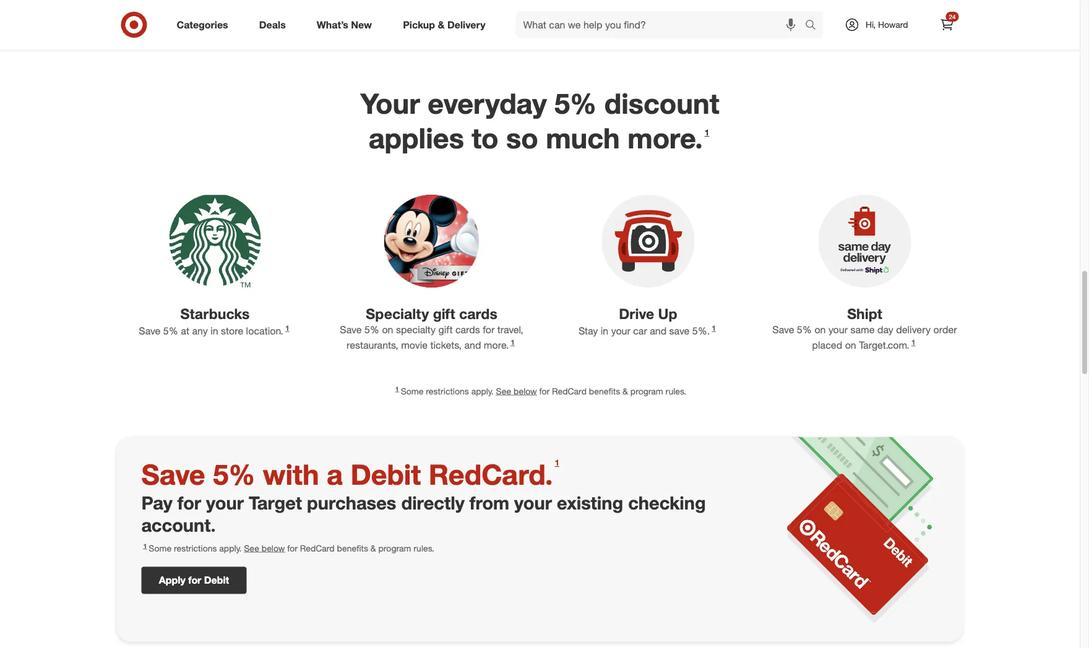 Task type: locate. For each thing, give the bounding box(es) containing it.
starbucks save 5% at any in store location. 1
[[139, 305, 290, 337]]

and right tickets,
[[465, 339, 481, 351]]

some
[[401, 386, 424, 397], [149, 543, 172, 554]]

5% for cards
[[365, 324, 379, 336]]

5%.
[[693, 325, 710, 337]]

5% left the at
[[163, 325, 178, 337]]

in right stay
[[601, 325, 609, 337]]

0 horizontal spatial and
[[465, 339, 481, 351]]

your right the from
[[514, 492, 552, 514]]

at
[[181, 325, 189, 337]]

0 horizontal spatial apply.
[[219, 543, 242, 554]]

5% inside save 5% on specialty gift cards for travel, restaurants, movie tickets, and more.
[[365, 324, 379, 336]]

0 horizontal spatial more.
[[484, 339, 509, 351]]

tickets,
[[431, 339, 462, 351]]

gift
[[433, 305, 455, 323], [439, 324, 453, 336]]

more. down travel,
[[484, 339, 509, 351]]

1 vertical spatial below
[[514, 386, 537, 397]]

2 in from the left
[[601, 325, 609, 337]]

0 vertical spatial program
[[631, 34, 663, 45]]

1 vertical spatial cards
[[456, 324, 480, 336]]

1 link right the save at bottom right
[[710, 324, 718, 337]]

benefits
[[589, 34, 620, 45], [589, 386, 620, 397], [337, 543, 368, 554]]

redcard.
[[429, 458, 553, 492]]

what's new link
[[306, 11, 388, 38]]

save
[[670, 325, 690, 337]]

cards
[[459, 305, 498, 323], [456, 324, 480, 336]]

and right car on the right bottom
[[650, 325, 667, 337]]

some down movie
[[401, 386, 424, 397]]

restrictions down account.
[[174, 543, 217, 554]]

apply for debit link
[[141, 567, 247, 595]]

more.
[[628, 121, 703, 155], [484, 339, 509, 351]]

specialty
[[366, 305, 429, 323]]

your left car on the right bottom
[[612, 325, 631, 337]]

see below for redcard benefits & program rules.
[[496, 34, 687, 45]]

see
[[496, 34, 511, 45], [496, 386, 511, 397], [244, 543, 259, 554]]

5% inside starbucks save 5% at any in store location. 1
[[163, 325, 178, 337]]

0 vertical spatial redcard
[[552, 34, 587, 45]]

1 down account.
[[143, 542, 147, 550]]

5% up target
[[213, 458, 255, 492]]

1 link down delivery
[[910, 338, 918, 351]]

1 horizontal spatial restrictions
[[426, 386, 469, 397]]

1 link for drive up
[[710, 324, 718, 337]]

on down specialty
[[382, 324, 393, 336]]

program
[[631, 34, 663, 45], [631, 386, 663, 397], [379, 543, 411, 554]]

any
[[192, 325, 208, 337]]

1 vertical spatial apply.
[[219, 543, 242, 554]]

your
[[829, 324, 848, 336], [612, 325, 631, 337], [206, 492, 244, 514], [514, 492, 552, 514]]

new
[[351, 19, 372, 31]]

1 inside your everyday 5% discount applies to so much more. 1
[[705, 128, 710, 138]]

search
[[800, 20, 830, 32]]

apply for debit
[[159, 575, 229, 587]]

1 link up 'existing'
[[553, 458, 561, 472]]

below
[[514, 34, 537, 45], [514, 386, 537, 397], [262, 543, 285, 554]]

from
[[470, 492, 509, 514]]

0 horizontal spatial on
[[382, 324, 393, 336]]

0 horizontal spatial restrictions
[[174, 543, 217, 554]]

0 horizontal spatial in
[[211, 325, 218, 337]]

debit
[[351, 458, 421, 492], [204, 575, 229, 587]]

5% up restaurants,
[[365, 324, 379, 336]]

howard
[[879, 19, 909, 30]]

everyday
[[428, 86, 547, 120]]

car
[[634, 325, 647, 337]]

on down same
[[845, 339, 857, 351]]

1 down travel,
[[511, 338, 515, 347]]

in right any
[[211, 325, 218, 337]]

1 horizontal spatial debit
[[351, 458, 421, 492]]

apply.
[[472, 386, 494, 397], [219, 543, 242, 554]]

1 horizontal spatial on
[[815, 324, 826, 336]]

&
[[438, 19, 445, 31], [623, 34, 628, 45], [623, 386, 628, 397], [371, 543, 376, 554]]

restrictions
[[426, 386, 469, 397], [174, 543, 217, 554]]

your everyday 5% discount applies to so much more. 1
[[361, 86, 720, 155]]

1 horizontal spatial and
[[650, 325, 667, 337]]

1 vertical spatial program
[[631, 386, 663, 397]]

1 vertical spatial see
[[496, 386, 511, 397]]

location.
[[246, 325, 284, 337]]

0 vertical spatial debit
[[351, 458, 421, 492]]

on up placed
[[815, 324, 826, 336]]

1 link
[[703, 128, 712, 142], [284, 324, 291, 337], [710, 324, 718, 337], [509, 338, 517, 351], [910, 338, 918, 351], [553, 458, 561, 472]]

same
[[851, 324, 875, 336]]

5% inside save 5% on your same day delivery order placed on target.com.
[[797, 324, 812, 336]]

1 up 'existing'
[[555, 458, 560, 468]]

some down account.
[[149, 543, 172, 554]]

save
[[340, 324, 362, 336], [773, 324, 795, 336], [139, 325, 161, 337], [141, 458, 205, 492]]

0 horizontal spatial some
[[149, 543, 172, 554]]

gift up tickets,
[[439, 324, 453, 336]]

1
[[705, 128, 710, 138], [285, 324, 290, 333], [712, 324, 716, 333], [511, 338, 515, 347], [912, 338, 916, 347], [395, 385, 399, 393], [555, 458, 560, 468], [143, 542, 147, 550]]

5%
[[555, 86, 597, 120], [365, 324, 379, 336], [797, 324, 812, 336], [163, 325, 178, 337], [213, 458, 255, 492]]

categories
[[177, 19, 228, 31]]

movie
[[401, 339, 428, 351]]

up
[[658, 305, 678, 323]]

delivery
[[448, 19, 486, 31]]

save 5% on specialty gift cards for travel, restaurants, movie tickets, and more.
[[340, 324, 524, 351]]

drive
[[619, 305, 655, 323]]

target
[[249, 492, 302, 514]]

shipt logo image
[[819, 195, 912, 288]]

and inside the drive up stay in your car and save 5%. 1
[[650, 325, 667, 337]]

debit up purchases
[[351, 458, 421, 492]]

1 down discount
[[705, 128, 710, 138]]

and inside save 5% on specialty gift cards for travel, restaurants, movie tickets, and more.
[[465, 339, 481, 351]]

0 vertical spatial apply.
[[472, 386, 494, 397]]

on inside save 5% on specialty gift cards for travel, restaurants, movie tickets, and more.
[[382, 324, 393, 336]]

1 link right store
[[284, 324, 291, 337]]

1 right location.
[[285, 324, 290, 333]]

5% left same
[[797, 324, 812, 336]]

0 vertical spatial gift
[[433, 305, 455, 323]]

1 link for starbucks
[[284, 324, 291, 337]]

in
[[211, 325, 218, 337], [601, 325, 609, 337]]

stay
[[579, 325, 598, 337]]

0 vertical spatial see
[[496, 34, 511, 45]]

save 5% on your same day delivery order placed on target.com.
[[773, 324, 958, 351]]

0 vertical spatial some
[[401, 386, 424, 397]]

search button
[[800, 11, 830, 41]]

so
[[506, 121, 538, 155]]

1 vertical spatial gift
[[439, 324, 453, 336]]

0 vertical spatial more.
[[628, 121, 703, 155]]

1 vertical spatial more.
[[484, 339, 509, 351]]

cards inside save 5% on specialty gift cards for travel, restaurants, movie tickets, and more.
[[456, 324, 480, 336]]

save inside save 5% on your same day delivery order placed on target.com.
[[773, 324, 795, 336]]

in inside the drive up stay in your car and save 5%. 1
[[601, 325, 609, 337]]

5% up "much"
[[555, 86, 597, 120]]

0 vertical spatial and
[[650, 325, 667, 337]]

1 some restrictions apply. see below for redcard benefits & program rules.
[[395, 385, 687, 397], [143, 542, 435, 554]]

your inside the drive up stay in your car and save 5%. 1
[[612, 325, 631, 337]]

1 in from the left
[[211, 325, 218, 337]]

1 vertical spatial rules.
[[666, 386, 687, 397]]

1 vertical spatial some
[[149, 543, 172, 554]]

1 right 5%.
[[712, 324, 716, 333]]

debit right apply
[[204, 575, 229, 587]]

redcard
[[552, 34, 587, 45], [552, 386, 587, 397], [300, 543, 335, 554]]

save inside starbucks save 5% at any in store location. 1
[[139, 325, 161, 337]]

and
[[650, 325, 667, 337], [465, 339, 481, 351]]

1 vertical spatial benefits
[[589, 386, 620, 397]]

1 inside save 5% with a debit redcard. 1
[[555, 458, 560, 468]]

cards up tickets,
[[456, 324, 480, 336]]

cards up travel,
[[459, 305, 498, 323]]

1 link down travel,
[[509, 338, 517, 351]]

1 vertical spatial and
[[465, 339, 481, 351]]

save for your
[[773, 324, 795, 336]]

1 horizontal spatial more.
[[628, 121, 703, 155]]

on
[[382, 324, 393, 336], [815, 324, 826, 336], [845, 339, 857, 351]]

for
[[540, 34, 550, 45], [483, 324, 495, 336], [540, 386, 550, 397], [178, 492, 201, 514], [287, 543, 298, 554], [188, 575, 201, 587]]

restrictions down tickets,
[[426, 386, 469, 397]]

rules.
[[666, 34, 687, 45], [666, 386, 687, 397], [414, 543, 435, 554]]

0 vertical spatial restrictions
[[426, 386, 469, 397]]

gift up save 5% on specialty gift cards for travel, restaurants, movie tickets, and more.
[[433, 305, 455, 323]]

save inside save 5% on specialty gift cards for travel, restaurants, movie tickets, and more.
[[340, 324, 362, 336]]

1 horizontal spatial apply.
[[472, 386, 494, 397]]

your up placed
[[829, 324, 848, 336]]

1 horizontal spatial in
[[601, 325, 609, 337]]

0 horizontal spatial debit
[[204, 575, 229, 587]]

5% for day
[[797, 324, 812, 336]]

more. inside your everyday 5% discount applies to so much more. 1
[[628, 121, 703, 155]]

starbucks logo image
[[169, 195, 261, 288]]

more. down discount
[[628, 121, 703, 155]]

applies
[[369, 121, 464, 155]]

0 vertical spatial cards
[[459, 305, 498, 323]]



Task type: describe. For each thing, give the bounding box(es) containing it.
pickup & delivery link
[[393, 11, 501, 38]]

travel,
[[498, 324, 524, 336]]

for inside the pay for your target purchases directly from your existing checking account.
[[178, 492, 201, 514]]

drive up stay in your car and save 5%. 1
[[579, 305, 716, 337]]

on for shipt
[[815, 324, 826, 336]]

2 vertical spatial program
[[379, 543, 411, 554]]

1 vertical spatial restrictions
[[174, 543, 217, 554]]

directly
[[401, 492, 465, 514]]

much
[[546, 121, 620, 155]]

save for specialty
[[340, 324, 362, 336]]

pay
[[141, 492, 173, 514]]

drive up logo image
[[602, 195, 695, 288]]

2 vertical spatial below
[[262, 543, 285, 554]]

1 inside starbucks save 5% at any in store location. 1
[[285, 324, 290, 333]]

1 link for shipt
[[910, 338, 918, 351]]

starbucks
[[181, 305, 250, 323]]

account.
[[141, 515, 216, 537]]

on for specialty gift cards
[[382, 324, 393, 336]]

24 link
[[934, 11, 961, 38]]

1 horizontal spatial some
[[401, 386, 424, 397]]

restaurants,
[[347, 339, 399, 351]]

deals
[[259, 19, 286, 31]]

specialty
[[396, 324, 436, 336]]

1 inside the drive up stay in your car and save 5%. 1
[[712, 324, 716, 333]]

existing
[[557, 492, 624, 514]]

shipt
[[848, 305, 883, 323]]

24
[[949, 13, 956, 20]]

categories link
[[166, 11, 244, 38]]

2 vertical spatial rules.
[[414, 543, 435, 554]]

day
[[878, 324, 894, 336]]

discount
[[605, 86, 720, 120]]

apply
[[159, 575, 186, 587]]

order
[[934, 324, 958, 336]]

2 vertical spatial see
[[244, 543, 259, 554]]

5% inside your everyday 5% discount applies to so much more. 1
[[555, 86, 597, 120]]

a
[[327, 458, 343, 492]]

specialty gift cards
[[366, 305, 498, 323]]

pickup
[[403, 19, 435, 31]]

target.com.
[[859, 339, 910, 351]]

purchases
[[307, 492, 396, 514]]

for inside save 5% on specialty gift cards for travel, restaurants, movie tickets, and more.
[[483, 324, 495, 336]]

save 5% with a debit redcard. 1
[[141, 458, 560, 492]]

placed
[[813, 339, 843, 351]]

2 vertical spatial redcard
[[300, 543, 335, 554]]

2 horizontal spatial on
[[845, 339, 857, 351]]

redcard debit graphic image
[[788, 437, 934, 623]]

0 vertical spatial below
[[514, 34, 537, 45]]

What can we help you find? suggestions appear below search field
[[516, 11, 809, 38]]

1 down delivery
[[912, 338, 916, 347]]

store
[[221, 325, 243, 337]]

what's new
[[317, 19, 372, 31]]

save for a
[[141, 458, 205, 492]]

hi, howard
[[866, 19, 909, 30]]

checking
[[629, 492, 706, 514]]

1 vertical spatial debit
[[204, 575, 229, 587]]

your inside save 5% on your same day delivery order placed on target.com.
[[829, 324, 848, 336]]

1 down restaurants,
[[395, 385, 399, 393]]

pay for your target purchases directly from your existing checking account.
[[141, 492, 706, 537]]

pickup & delivery
[[403, 19, 486, 31]]

gift inside save 5% on specialty gift cards for travel, restaurants, movie tickets, and more.
[[439, 324, 453, 336]]

2 vertical spatial benefits
[[337, 543, 368, 554]]

1 vertical spatial 1 some restrictions apply. see below for redcard benefits & program rules.
[[143, 542, 435, 554]]

deals link
[[249, 11, 301, 38]]

delivery
[[897, 324, 931, 336]]

more. inside save 5% on specialty gift cards for travel, restaurants, movie tickets, and more.
[[484, 339, 509, 351]]

0 vertical spatial benefits
[[589, 34, 620, 45]]

1 vertical spatial redcard
[[552, 386, 587, 397]]

1 link down discount
[[703, 128, 712, 142]]

gift cards icon image
[[385, 195, 479, 288]]

to
[[472, 121, 499, 155]]

your
[[361, 86, 420, 120]]

0 vertical spatial rules.
[[666, 34, 687, 45]]

1 link for specialty gift cards
[[509, 338, 517, 351]]

your left target
[[206, 492, 244, 514]]

hi,
[[866, 19, 876, 30]]

0 vertical spatial 1 some restrictions apply. see below for redcard benefits & program rules.
[[395, 385, 687, 397]]

in inside starbucks save 5% at any in store location. 1
[[211, 325, 218, 337]]

5% for redcard.
[[213, 458, 255, 492]]

what's
[[317, 19, 349, 31]]

with
[[263, 458, 319, 492]]



Task type: vqa. For each thing, say whether or not it's contained in the screenshot.
Allergens
no



